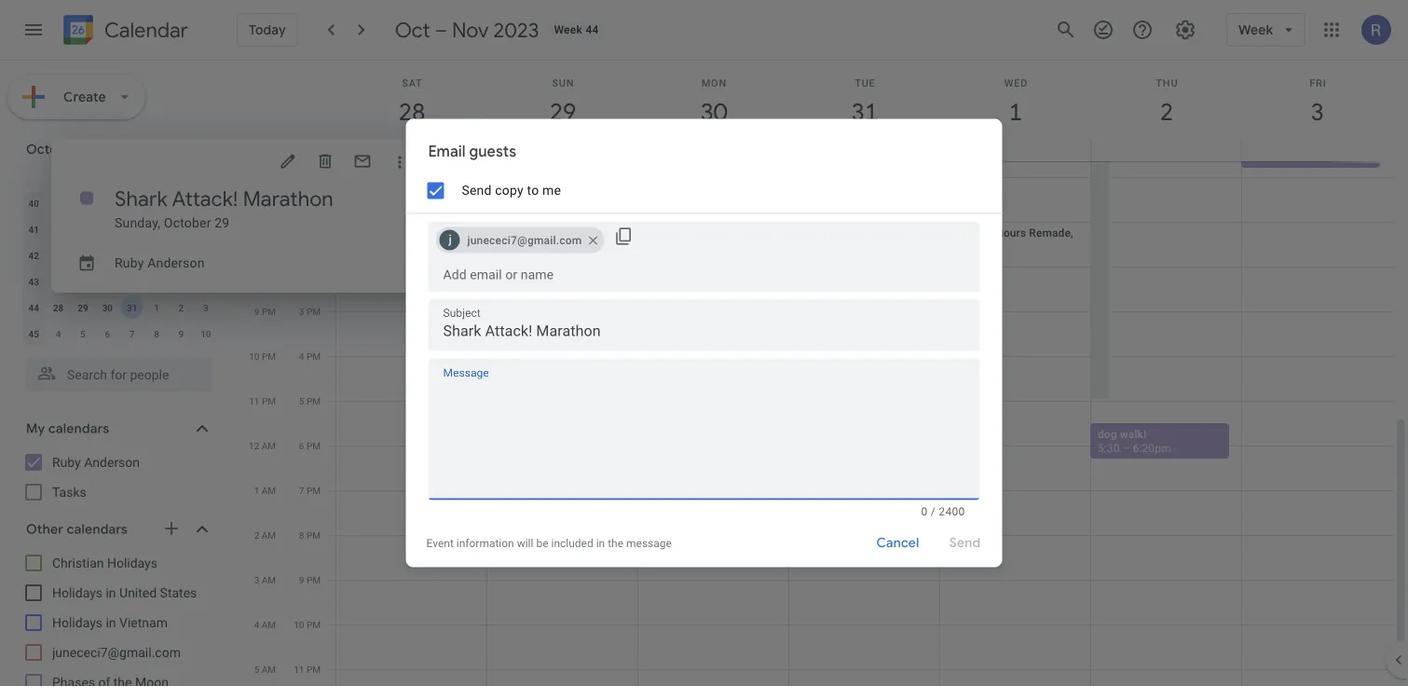 Task type: locate. For each thing, give the bounding box(es) containing it.
pm down 4 pm
[[307, 395, 321, 406]]

3 up 4 pm
[[299, 306, 304, 317]]

in up junececi7@gmail.com
[[106, 615, 116, 630]]

copy
[[495, 183, 524, 198]]

6 right 12 am at the bottom left of the page
[[299, 440, 304, 451]]

2
[[179, 302, 184, 313], [254, 530, 259, 541]]

am up 4 am
[[262, 574, 276, 585]]

6 pm
[[299, 440, 321, 451]]

5 for 5 am
[[254, 664, 259, 675]]

11 right 10 element
[[151, 224, 162, 235]]

0 vertical spatial 12
[[294, 172, 304, 183]]

0 horizontal spatial 2023
[[82, 141, 113, 158]]

email
[[428, 142, 466, 161]]

4 up 5 am
[[254, 619, 259, 630]]

1 horizontal spatial 2
[[254, 530, 259, 541]]

4 inside november 4 element
[[56, 328, 61, 339]]

anderson down my calendars 'dropdown button'
[[84, 454, 140, 470]]

sunday column header
[[71, 164, 95, 190]]

12 inside october 2023 grid
[[176, 224, 187, 235]]

0 vertical spatial 44
[[586, 23, 599, 36]]

3
[[129, 198, 135, 209], [203, 302, 209, 313], [299, 306, 304, 317], [254, 574, 259, 585]]

12 up 1 am
[[249, 440, 259, 451]]

10 pm left 4 pm
[[249, 351, 276, 362]]

5 down 4 pm
[[299, 395, 304, 406]]

11 up 12 am at the bottom left of the page
[[249, 395, 260, 406]]

1 right 31 element
[[154, 302, 159, 313]]

1 vertical spatial calendars
[[67, 521, 128, 538]]

05
[[311, 145, 322, 156]]

row group containing 40
[[21, 190, 218, 347]]

29 inside october 2023 grid
[[78, 302, 88, 313]]

main drawer image
[[22, 19, 45, 41]]

44
[[586, 23, 599, 36], [28, 302, 39, 313]]

7 inside grid
[[299, 485, 304, 496]]

tuesday column header
[[120, 164, 144, 190]]

am left 6 pm
[[262, 440, 276, 451]]

20 element
[[195, 244, 217, 267]]

row
[[21, 190, 218, 216], [21, 216, 218, 242], [21, 242, 218, 268], [21, 268, 218, 295], [21, 295, 218, 321], [21, 321, 218, 347]]

1 down 12 am at the bottom left of the page
[[254, 485, 259, 496]]

marathon inside shark attack! marathon sunday, october 29
[[243, 186, 334, 212]]

1 for november 1 element
[[154, 302, 159, 313]]

0 horizontal spatial 11 pm
[[249, 395, 276, 406]]

– inside 'button'
[[1265, 151, 1272, 164]]

12 right 11 element
[[176, 224, 187, 235]]

1 vertical spatial 30
[[102, 302, 113, 313]]

shark up copy
[[496, 143, 525, 156]]

3 up 4 am
[[254, 574, 259, 585]]

calendars for other calendars
[[67, 521, 128, 538]]

0 horizontal spatial anderson
[[84, 454, 140, 470]]

oct
[[395, 17, 430, 43]]

am for 1 am
[[262, 485, 276, 496]]

24 element
[[121, 270, 143, 293]]

2 horizontal spatial 12
[[294, 172, 304, 183]]

pm left 4 pm
[[262, 351, 276, 362]]

1 horizontal spatial 10 pm
[[294, 619, 321, 630]]

1 vertical spatial october
[[164, 215, 211, 230]]

0 vertical spatial 1
[[80, 198, 86, 209]]

0 horizontal spatial 2
[[179, 302, 184, 313]]

1 vertical spatial 44
[[28, 302, 39, 313]]

12 down gmt-
[[294, 172, 304, 183]]

0 horizontal spatial shark
[[115, 186, 168, 212]]

5 row from the top
[[21, 295, 218, 321]]

row containing 40
[[21, 190, 218, 216]]

18
[[151, 250, 162, 261]]

2 am from the top
[[262, 485, 276, 496]]

november 5 element
[[72, 323, 94, 345]]

12 for 12 pm
[[294, 172, 304, 183]]

1 horizontal spatial 6
[[203, 198, 209, 209]]

– inside dog walk! 5:30 – 6:20pm
[[1123, 441, 1130, 454]]

–
[[435, 17, 447, 43], [1265, 151, 1272, 164], [519, 352, 526, 365], [1123, 441, 1130, 454]]

attack! up 13
[[172, 186, 238, 212]]

am for 3 am
[[262, 574, 276, 585]]

1 vertical spatial 8
[[299, 530, 304, 541]]

14
[[53, 250, 64, 261]]

1 horizontal spatial 11 pm
[[294, 664, 321, 675]]

11 – 11:50am
[[1249, 151, 1320, 164]]

4 for 4 pm
[[299, 351, 304, 362]]

1 vertical spatial 10 pm
[[294, 619, 321, 630]]

1 horizontal spatial october
[[164, 215, 211, 230]]

shark up the sunday,
[[115, 186, 168, 212]]

grid containing shark attack! marathon
[[239, 42, 1409, 686]]

1 horizontal spatial ,
[[1071, 226, 1074, 239]]

9 right 3 am
[[299, 574, 304, 585]]

1 horizontal spatial 1
[[154, 302, 159, 313]]

am for 2 am
[[262, 530, 276, 541]]

9 right "november 8" element
[[179, 328, 184, 339]]

45
[[28, 328, 39, 339]]

week
[[554, 23, 583, 36]]

am up 5 am
[[262, 619, 276, 630]]

23 element
[[96, 270, 119, 293]]

grid
[[239, 42, 1409, 686]]

0 vertical spatial 9
[[254, 306, 260, 317]]

am for 4 am
[[262, 619, 276, 630]]

9 pm left 3 pm
[[254, 306, 276, 317]]

in left united
[[106, 585, 116, 600]]

1 am
[[254, 485, 276, 496]]

holidays
[[107, 555, 158, 571], [52, 585, 103, 600], [52, 615, 103, 630]]

row containing 43
[[21, 268, 218, 295]]

0 vertical spatial 29
[[215, 215, 230, 230]]

6
[[203, 198, 209, 209], [105, 328, 110, 339], [299, 440, 304, 451]]

2 vertical spatial 7
[[299, 485, 304, 496]]

pm left 5 pm
[[262, 395, 276, 406]]

junececi7@gmail.com, selected option
[[436, 225, 605, 255]]

14 element
[[47, 244, 70, 267]]

43
[[28, 276, 39, 287]]

None search field
[[0, 351, 231, 392]]

row containing 41
[[21, 216, 218, 242]]

0 horizontal spatial 6
[[105, 328, 110, 339]]

column header
[[21, 164, 46, 190]]

none text field inside email guests dialog
[[443, 318, 965, 344]]

31 element
[[121, 296, 143, 319]]

7 left "november 8" element
[[129, 328, 135, 339]]

1 vertical spatial 9 pm
[[299, 574, 321, 585]]

1 vertical spatial 12
[[176, 224, 187, 235]]

row containing 42
[[21, 242, 218, 268]]

7 right 1 am
[[299, 485, 304, 496]]

19 element
[[170, 244, 192, 267]]

6 am from the top
[[262, 664, 276, 675]]

3 for 3 am
[[254, 574, 259, 585]]

marathon inside "button"
[[566, 143, 614, 156]]

october inside shark attack! marathon sunday, october 29
[[164, 215, 211, 230]]

0 horizontal spatial 44
[[28, 302, 39, 313]]

8 right november 7 element
[[154, 328, 159, 339]]

29 right 28 element on the left top of the page
[[78, 302, 88, 313]]

clean
[[494, 338, 523, 351]]

2400
[[939, 505, 965, 518]]

30 right 40
[[53, 198, 64, 209]]

11 left 11:50am
[[1249, 151, 1262, 164]]

1 horizontal spatial attack!
[[527, 143, 563, 156]]

holidays up junececi7@gmail.com
[[52, 615, 103, 630]]

2 vertical spatial 12
[[249, 440, 259, 451]]

0 vertical spatial ,
[[1071, 226, 1074, 239]]

clean up after netflix binge 3:30 – 4:20pm
[[494, 338, 634, 365]]

october 2023
[[26, 141, 113, 158]]

9 pm down 8 pm
[[299, 574, 321, 585]]

0 horizontal spatial ,
[[839, 285, 842, 298]]

attack! for shark attack! marathon
[[527, 143, 563, 156]]

5 for november 5 element
[[80, 328, 86, 339]]

11 inside 'button'
[[1249, 151, 1262, 164]]

5 am
[[254, 664, 276, 675]]

the
[[608, 537, 624, 550]]

10 pm
[[249, 351, 276, 362], [294, 619, 321, 630]]

0 vertical spatial marathon
[[566, 143, 614, 156]]

/
[[931, 505, 936, 518]]

0 vertical spatial october
[[26, 141, 79, 158]]

0
[[922, 505, 928, 518]]

0 horizontal spatial 12
[[176, 224, 187, 235]]

1
[[80, 198, 86, 209], [154, 302, 159, 313], [254, 485, 259, 496]]

pm up 4 pm
[[307, 306, 321, 317]]

30 element
[[96, 296, 119, 319]]

3 am from the top
[[262, 530, 276, 541]]

2 vertical spatial 1
[[254, 485, 259, 496]]

0 vertical spatial 7
[[56, 224, 61, 235]]

1 vertical spatial ruby anderson
[[52, 454, 140, 470]]

anderson up 26
[[147, 255, 205, 270]]

23
[[102, 276, 113, 287]]

holidays in vietnam
[[52, 615, 168, 630]]

29 right 13
[[215, 215, 230, 230]]

in left the
[[596, 537, 605, 550]]

0 horizontal spatial 9 pm
[[254, 306, 276, 317]]

cell
[[337, 139, 487, 161], [940, 139, 1091, 161], [1091, 139, 1242, 161], [1242, 139, 1393, 161], [194, 268, 218, 295]]

17 element
[[121, 244, 143, 267]]

0 vertical spatial anderson
[[147, 255, 205, 270]]

attack! inside shark attack! marathon sunday, october 29
[[172, 186, 238, 212]]

0 vertical spatial attack!
[[527, 143, 563, 156]]

calendars for my calendars
[[48, 420, 109, 437]]

2pm ,
[[817, 285, 844, 298]]

21 element
[[47, 270, 70, 293]]

1 vertical spatial 1
[[154, 302, 159, 313]]

1 vertical spatial ,
[[839, 285, 842, 298]]

am
[[262, 440, 276, 451], [262, 485, 276, 496], [262, 530, 276, 541], [262, 574, 276, 585], [262, 619, 276, 630], [262, 664, 276, 675]]

november 2 element
[[170, 296, 192, 319]]

am left 7 pm at the bottom of the page
[[262, 485, 276, 496]]

0 vertical spatial 2
[[179, 302, 184, 313]]

15 element
[[72, 244, 94, 267]]

calendars inside other calendars dropdown button
[[67, 521, 128, 538]]

0 vertical spatial 2023
[[494, 17, 539, 43]]

7 for 7 pm
[[299, 485, 304, 496]]

shark attack! marathon
[[496, 143, 614, 156]]

5 down 4 am
[[254, 664, 259, 675]]

2 down 1 am
[[254, 530, 259, 541]]

10 right the 9 element
[[127, 224, 137, 235]]

11:50am
[[1275, 151, 1320, 164]]

october up the "19" element
[[164, 215, 211, 230]]

november 4 element
[[47, 323, 70, 345]]

today button
[[237, 13, 298, 47]]

1 vertical spatial shark
[[115, 186, 168, 212]]

2 inside grid
[[179, 302, 184, 313]]

1 row from the top
[[21, 190, 218, 216]]

october up s
[[26, 141, 79, 158]]

states
[[160, 585, 197, 600]]

10 right november 9 element
[[201, 328, 211, 339]]

holidays down christian
[[52, 585, 103, 600]]

1 right september 30 element at the top left of the page
[[80, 198, 86, 209]]

44 left "28" on the top left of the page
[[28, 302, 39, 313]]

0 horizontal spatial attack!
[[172, 186, 238, 212]]

gmt-05
[[290, 145, 322, 156]]

11 pm
[[249, 395, 276, 406], [294, 664, 321, 675]]

11 pm up 12 am at the bottom left of the page
[[249, 395, 276, 406]]

will
[[517, 537, 534, 550]]

– left 11:50am
[[1265, 151, 1272, 164]]

tasks
[[52, 484, 86, 500]]

4 down wednesday "column header"
[[154, 198, 159, 209]]

1 vertical spatial 6
[[105, 328, 110, 339]]

am for 5 am
[[262, 664, 276, 675]]

31
[[127, 302, 137, 313]]

11 element
[[145, 218, 168, 241]]

ruby up '24'
[[115, 255, 144, 270]]

2 element
[[96, 192, 119, 214]]

holidays up united
[[107, 555, 158, 571]]

1 vertical spatial marathon
[[243, 186, 334, 212]]

office
[[962, 226, 993, 239]]

10 pm right 4 am
[[294, 619, 321, 630]]

8 inside october 2023 grid
[[154, 328, 159, 339]]

6:20pm
[[1133, 441, 1172, 454]]

1 vertical spatial 2023
[[82, 141, 113, 158]]

31 cell
[[120, 295, 144, 321]]

11 pm right 5 am
[[294, 664, 321, 675]]

30
[[53, 198, 64, 209], [102, 302, 113, 313]]

10 inside 10 element
[[127, 224, 137, 235]]

0 vertical spatial 10 pm
[[249, 351, 276, 362]]

attack! up me
[[527, 143, 563, 156]]

am left 8 pm
[[262, 530, 276, 541]]

0 horizontal spatial 10 pm
[[249, 351, 276, 362]]

ruby
[[115, 255, 144, 270], [52, 454, 81, 470]]

8 right 2 am
[[299, 530, 304, 541]]

event
[[427, 537, 454, 550]]

– right 'oct'
[[435, 17, 447, 43]]

2 vertical spatial 9
[[299, 574, 304, 585]]

– down walk!
[[1123, 441, 1130, 454]]

my
[[26, 420, 45, 437]]

1 vertical spatial anderson
[[84, 454, 140, 470]]

october
[[26, 141, 79, 158], [164, 215, 211, 230]]

week 44
[[554, 23, 599, 36]]

0 horizontal spatial ruby
[[52, 454, 81, 470]]

calendars inside my calendars 'dropdown button'
[[48, 420, 109, 437]]

1 vertical spatial 9
[[179, 328, 184, 339]]

2 vertical spatial 6
[[299, 440, 304, 451]]

28 element
[[47, 296, 70, 319]]

1 am from the top
[[262, 440, 276, 451]]

walk!
[[1120, 427, 1147, 441]]

44 inside october 2023 grid
[[28, 302, 39, 313]]

1 vertical spatial in
[[106, 585, 116, 600]]

office hours remade ,
[[962, 226, 1077, 239]]

0 vertical spatial ruby
[[115, 255, 144, 270]]

2 vertical spatial in
[[106, 615, 116, 630]]

15
[[78, 250, 88, 261]]

marathon
[[566, 143, 614, 156], [243, 186, 334, 212]]

calendars up christian holidays
[[67, 521, 128, 538]]

2pm
[[817, 285, 839, 298]]

november 10 element
[[195, 323, 217, 345]]

2023
[[494, 17, 539, 43], [82, 141, 113, 158]]

1 vertical spatial ruby
[[52, 454, 81, 470]]

1 horizontal spatial 12
[[249, 440, 259, 451]]

november 7 element
[[121, 323, 143, 345]]

1 horizontal spatial 9 pm
[[299, 574, 321, 585]]

shark inside "button"
[[496, 143, 525, 156]]

5 left november 6 element
[[80, 328, 86, 339]]

1 vertical spatial holidays
[[52, 585, 103, 600]]

2 horizontal spatial 1
[[254, 485, 259, 496]]

0 vertical spatial in
[[596, 537, 605, 550]]

1 horizontal spatial 7
[[129, 328, 135, 339]]

am down 4 am
[[262, 664, 276, 675]]

9 right november 3 element
[[254, 306, 260, 317]]

pm
[[307, 172, 321, 183], [262, 306, 276, 317], [307, 306, 321, 317], [262, 351, 276, 362], [307, 351, 321, 362], [262, 395, 276, 406], [307, 395, 321, 406], [307, 440, 321, 451], [307, 485, 321, 496], [307, 530, 321, 541], [307, 574, 321, 585], [307, 619, 321, 630], [307, 664, 321, 675]]

6 left november 7 element
[[105, 328, 110, 339]]

1 horizontal spatial 29
[[215, 215, 230, 230]]

shark inside shark attack! marathon sunday, october 29
[[115, 186, 168, 212]]

11 right 5 am
[[294, 664, 304, 675]]

row group
[[21, 190, 218, 347]]

0 horizontal spatial marathon
[[243, 186, 334, 212]]

5 for 5 pm
[[299, 395, 304, 406]]

2 right november 1 element
[[179, 302, 184, 313]]

4:20pm
[[529, 352, 567, 365]]

2 vertical spatial holidays
[[52, 615, 103, 630]]

7 pm
[[299, 485, 321, 496]]

0 horizontal spatial 30
[[53, 198, 64, 209]]

3 for november 3 element
[[203, 302, 209, 313]]

None text field
[[428, 380, 980, 492]]

4
[[154, 198, 159, 209], [56, 328, 61, 339], [299, 351, 304, 362], [254, 619, 259, 630]]

4 row from the top
[[21, 268, 218, 295]]

26
[[176, 276, 187, 287]]

0 horizontal spatial 29
[[78, 302, 88, 313]]

0 horizontal spatial 9
[[179, 328, 184, 339]]

– down up
[[519, 352, 526, 365]]

6 up 13 element
[[203, 198, 209, 209]]

4 left november 5 element
[[56, 328, 61, 339]]

None text field
[[443, 318, 965, 344]]

0 vertical spatial 11 pm
[[249, 395, 276, 406]]

anderson inside my calendars list
[[84, 454, 140, 470]]

1 vertical spatial 7
[[129, 328, 135, 339]]

4 up 5 pm
[[299, 351, 304, 362]]

0 vertical spatial 6
[[203, 198, 209, 209]]

7
[[56, 224, 61, 235], [129, 328, 135, 339], [299, 485, 304, 496]]

22
[[78, 276, 88, 287]]

1 horizontal spatial 8
[[299, 530, 304, 541]]

9
[[254, 306, 260, 317], [179, 328, 184, 339], [299, 574, 304, 585]]

pm up 8 pm
[[307, 485, 321, 496]]

8
[[154, 328, 159, 339], [299, 530, 304, 541]]

1 vertical spatial 29
[[78, 302, 88, 313]]

attack! inside shark attack! marathon "button"
[[527, 143, 563, 156]]

calendars right my
[[48, 420, 109, 437]]

0 vertical spatial 8
[[154, 328, 159, 339]]

2023 right nov
[[494, 17, 539, 43]]

6 row from the top
[[21, 321, 218, 347]]

1 horizontal spatial 44
[[586, 23, 599, 36]]

october 2023 grid
[[18, 164, 218, 347]]

holidays for vietnam
[[52, 615, 103, 630]]

wednesday column header
[[144, 164, 169, 190]]

2 for 2 am
[[254, 530, 259, 541]]

thursday column header
[[169, 164, 194, 190]]

30 right the 29 element
[[102, 302, 113, 313]]

ruby inside my calendars list
[[52, 454, 81, 470]]

44 right week
[[586, 23, 599, 36]]

1 vertical spatial attack!
[[172, 186, 238, 212]]

30 for september 30 element at the top left of the page
[[53, 198, 64, 209]]

0 horizontal spatial 8
[[154, 328, 159, 339]]

1 horizontal spatial anderson
[[147, 255, 205, 270]]

0 vertical spatial 30
[[53, 198, 64, 209]]

november 3 element
[[195, 296, 217, 319]]

0 vertical spatial shark
[[496, 143, 525, 156]]

3 right november 2 element
[[203, 302, 209, 313]]

2 horizontal spatial 9
[[299, 574, 304, 585]]

my calendars
[[26, 420, 109, 437]]

3 row from the top
[[21, 242, 218, 268]]

1 horizontal spatial shark
[[496, 143, 525, 156]]

28
[[53, 302, 64, 313]]

12 element
[[170, 218, 192, 241]]

10 element
[[121, 218, 143, 241]]

5 am from the top
[[262, 619, 276, 630]]

ruby up tasks on the bottom left
[[52, 454, 81, 470]]

1 horizontal spatial 2023
[[494, 17, 539, 43]]

email event details image
[[353, 152, 372, 171]]

40
[[28, 198, 39, 209]]

5 down 'thursday' column header at the left top of the page
[[179, 198, 184, 209]]

2023 up sunday 'column header'
[[82, 141, 113, 158]]

2 horizontal spatial 7
[[299, 485, 304, 496]]

2 horizontal spatial 6
[[299, 440, 304, 451]]

2 row from the top
[[21, 216, 218, 242]]

vietnam
[[119, 615, 168, 630]]

0 horizontal spatial 1
[[80, 198, 86, 209]]

7 right 41
[[56, 224, 61, 235]]

guests
[[469, 142, 517, 161]]

4 am from the top
[[262, 574, 276, 585]]



Task type: describe. For each thing, give the bounding box(es) containing it.
shark attack! marathon button
[[487, 139, 627, 159]]

september 30 element
[[47, 192, 70, 214]]

pm up 5 pm
[[307, 351, 321, 362]]

to
[[527, 183, 539, 198]]

am for 12 am
[[262, 440, 276, 451]]

pm right 5 am
[[307, 664, 321, 675]]

in inside email guests dialog
[[596, 537, 605, 550]]

me
[[543, 183, 561, 198]]

remade
[[1030, 226, 1071, 239]]

3 am
[[254, 574, 276, 585]]

0 vertical spatial ruby anderson
[[115, 255, 205, 270]]

10 right 4 am
[[294, 619, 304, 630]]

2 for 2
[[179, 302, 184, 313]]

included
[[551, 537, 594, 550]]

information
[[457, 537, 514, 550]]

event information will be included in the message
[[427, 537, 672, 550]]

binge
[[605, 338, 634, 351]]

– inside clean up after netflix binge 3:30 – 4:20pm
[[519, 352, 526, 365]]

11 inside october 2023 grid
[[151, 224, 162, 235]]

send
[[462, 183, 492, 198]]

27, today element
[[195, 270, 217, 293]]

junececi7@gmail.com
[[52, 645, 181, 660]]

41
[[28, 224, 39, 235]]

29 element
[[72, 296, 94, 319]]

17
[[127, 250, 137, 261]]

none text field inside email guests dialog
[[428, 380, 980, 492]]

today
[[249, 21, 286, 38]]

12 for 12
[[176, 224, 187, 235]]

shark for shark attack! marathon
[[496, 143, 525, 156]]

0 horizontal spatial 7
[[56, 224, 61, 235]]

24
[[127, 276, 137, 287]]

20
[[201, 250, 211, 261]]

row group inside october 2023 grid
[[21, 190, 218, 347]]

1 for 1 am
[[254, 485, 259, 496]]

2 am
[[254, 530, 276, 541]]

25 element
[[145, 270, 168, 293]]

other
[[26, 521, 64, 538]]

send copy to me
[[462, 183, 561, 198]]

up
[[526, 338, 539, 351]]

9 element
[[96, 218, 119, 241]]

dog
[[1098, 427, 1118, 441]]

other calendars list
[[4, 548, 231, 686]]

my calendars list
[[4, 447, 231, 507]]

marathon for shark attack! marathon
[[566, 143, 614, 156]]

0 vertical spatial holidays
[[107, 555, 158, 571]]

delete event image
[[316, 152, 335, 171]]

16
[[102, 250, 113, 261]]

holidays for united
[[52, 585, 103, 600]]

november 9 element
[[170, 323, 192, 345]]

8 for 8
[[154, 328, 159, 339]]

november 6 element
[[96, 323, 119, 345]]

7 for november 7 element
[[129, 328, 135, 339]]

4 pm
[[299, 351, 321, 362]]

10 inside november 10 element
[[201, 328, 211, 339]]

pm left 3 pm
[[262, 306, 276, 317]]

shark attack! marathon heading
[[115, 186, 334, 212]]

3 pm
[[299, 306, 321, 317]]

1 horizontal spatial ruby
[[115, 255, 144, 270]]

13
[[201, 224, 211, 235]]

8 for 8 pm
[[299, 530, 304, 541]]

21
[[53, 276, 64, 287]]

november 8 element
[[145, 323, 168, 345]]

shark attack! marathon sunday, october 29
[[115, 186, 334, 230]]

1 vertical spatial 11 pm
[[294, 664, 321, 675]]

cancel
[[877, 535, 920, 551]]

calendar heading
[[101, 17, 188, 43]]

united
[[119, 585, 157, 600]]

pm down delete event icon
[[307, 172, 321, 183]]

dog walk! 5:30 – 6:20pm
[[1098, 427, 1172, 454]]

pm right 4 am
[[307, 619, 321, 630]]

message
[[627, 537, 672, 550]]

shark attack! marathon row
[[328, 139, 1409, 161]]

gmt-
[[290, 145, 311, 156]]

9 inside november 9 element
[[179, 328, 184, 339]]

3 up the sunday,
[[129, 198, 135, 209]]

5 pm
[[299, 395, 321, 406]]

8 pm
[[299, 530, 321, 541]]

0 / 2400
[[922, 505, 965, 518]]

sunday,
[[115, 215, 161, 230]]

16 element
[[96, 244, 119, 267]]

0 vertical spatial 9 pm
[[254, 306, 276, 317]]

after
[[541, 338, 566, 351]]

11 – 11:50am button
[[1242, 132, 1381, 168]]

s row
[[21, 164, 218, 190]]

netflix
[[568, 338, 602, 351]]

my calendars button
[[4, 414, 231, 444]]

1 horizontal spatial 9
[[254, 306, 260, 317]]

in for holidays in united states
[[106, 585, 116, 600]]

13 element
[[195, 218, 217, 241]]

calendar element
[[60, 11, 188, 52]]

6 for 6 pm
[[299, 440, 304, 451]]

22 element
[[72, 270, 94, 293]]

6 for november 6 element
[[105, 328, 110, 339]]

be
[[536, 537, 549, 550]]

4 am
[[254, 619, 276, 630]]

pm down 5 pm
[[307, 440, 321, 451]]

29 inside shark attack! marathon sunday, october 29
[[215, 215, 230, 230]]

3:30
[[494, 352, 516, 365]]

18 element
[[145, 244, 168, 267]]

email guests dialog
[[406, 119, 1003, 567]]

christian
[[52, 555, 104, 571]]

Add email or name text field
[[443, 258, 965, 291]]

0 horizontal spatial october
[[26, 141, 79, 158]]

selected people list box
[[428, 221, 609, 258]]

cancel button
[[868, 521, 928, 565]]

s
[[56, 172, 61, 183]]

hours
[[996, 226, 1027, 239]]

row containing 44
[[21, 295, 218, 321]]

row containing 45
[[21, 321, 218, 347]]

3 for 3 pm
[[299, 306, 304, 317]]

12 am
[[249, 440, 276, 451]]

5:30
[[1098, 441, 1120, 454]]

holidays in united states
[[52, 585, 197, 600]]

4 for november 4 element
[[56, 328, 61, 339]]

other calendars button
[[4, 515, 231, 544]]

10 left 4 pm
[[249, 351, 260, 362]]

email guests
[[428, 142, 517, 161]]

12 for 12 am
[[249, 440, 259, 451]]

26 element
[[170, 270, 192, 293]]

shark for shark attack! marathon sunday, october 29
[[115, 186, 168, 212]]

12 pm
[[294, 172, 321, 183]]

pm down 8 pm
[[307, 574, 321, 585]]

other calendars
[[26, 521, 128, 538]]

pm down 7 pm at the bottom of the page
[[307, 530, 321, 541]]

christian holidays
[[52, 555, 158, 571]]

attack! for shark attack! marathon sunday, october 29
[[172, 186, 238, 212]]

19
[[176, 250, 187, 261]]

marathon for shark attack! marathon sunday, october 29
[[243, 186, 334, 212]]

november 1 element
[[145, 296, 168, 319]]

calendar
[[104, 17, 188, 43]]

ruby anderson inside my calendars list
[[52, 454, 140, 470]]

30 for 30 element
[[102, 302, 113, 313]]

oct – nov 2023
[[395, 17, 539, 43]]

4 for 4 am
[[254, 619, 259, 630]]

42
[[28, 250, 39, 261]]

in for holidays in vietnam
[[106, 615, 116, 630]]



Task type: vqa. For each thing, say whether or not it's contained in the screenshot.
3 ELEMENT
no



